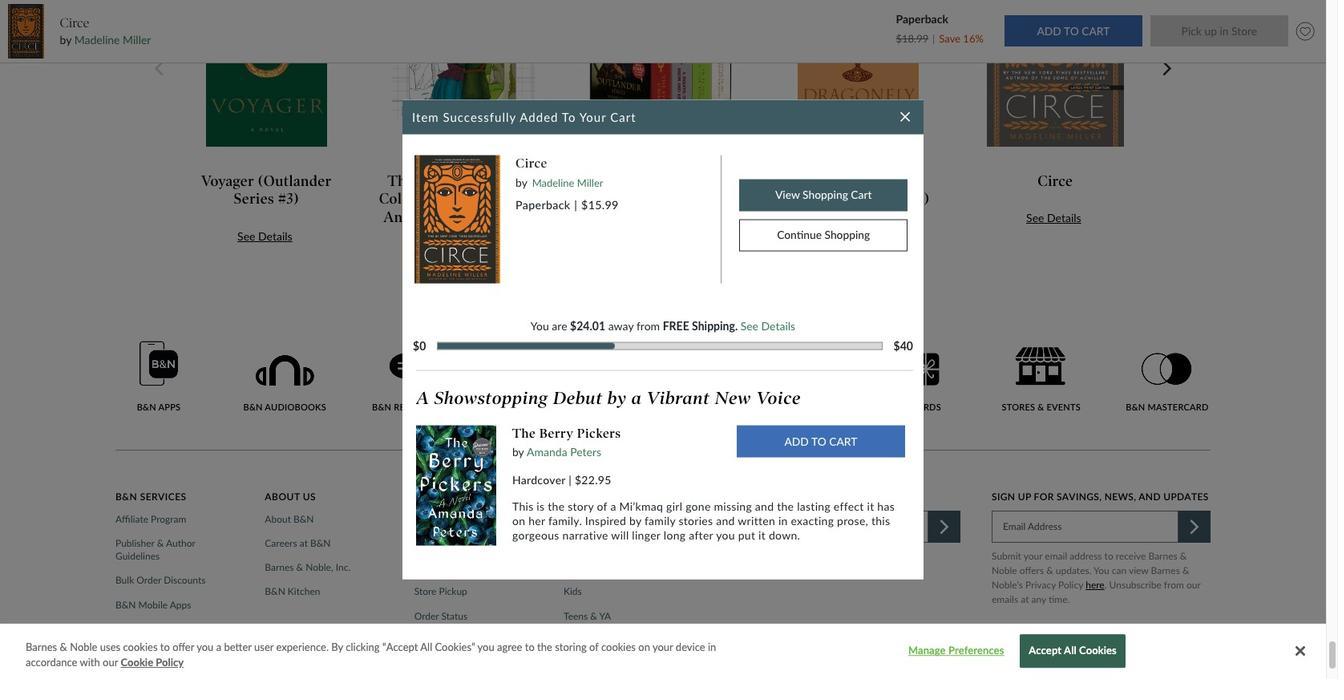 Task type: describe. For each thing, give the bounding box(es) containing it.
affiliate program
[[115, 513, 186, 525]]

paperback | $15.99
[[516, 198, 619, 212]]

circe link
[[970, 172, 1141, 190]]

blog
[[425, 402, 450, 412]]

prose,
[[837, 514, 869, 528]]

center
[[437, 513, 465, 525]]

paperback for paperback | $15.99
[[516, 198, 571, 212]]

circe by madeline miller
[[60, 15, 151, 47]]

& right receive
[[1180, 550, 1187, 562]]

voyager (outlander series #3) option
[[171, 0, 368, 263]]

0 horizontal spatial and
[[716, 514, 735, 528]]

view details image inside circe option
[[986, 0, 1125, 147]]

#2)
[[909, 190, 930, 208]]

details for circe
[[1047, 211, 1081, 225]]

all inside button
[[1064, 644, 1077, 657]]

exacting
[[791, 514, 834, 528]]

amanda peters link
[[527, 445, 602, 459]]

the for berry
[[512, 426, 536, 441]]

follow
[[993, 653, 1035, 665]]

b&n podcast link
[[494, 356, 580, 413]]

40
[[900, 339, 913, 353]]

manage preferences button
[[906, 636, 1007, 667]]

covid safety link
[[414, 537, 473, 550]]

preferences
[[949, 644, 1004, 657]]

continue shopping
[[777, 228, 870, 241]]

user
[[254, 641, 274, 654]]

covid safety
[[414, 537, 468, 549]]

product
[[414, 634, 448, 646]]

bulk
[[115, 575, 134, 587]]

publisher & author guidelines
[[115, 537, 195, 562]]

1 horizontal spatial coloring
[[448, 208, 506, 226]]

the official outlander coloring book: volume 2: an adult coloring book option
[[368, 0, 566, 263]]

b&n for b&n podcast
[[505, 402, 524, 412]]

0 horizontal spatial coloring
[[379, 190, 438, 208]]

bulk order discounts
[[115, 575, 206, 587]]

product recalls link
[[414, 634, 484, 647]]

missing
[[714, 499, 752, 513]]

circe for circe
[[1038, 172, 1073, 190]]

effect
[[834, 499, 864, 513]]

put
[[738, 528, 756, 542]]

circe image
[[8, 4, 44, 59]]

see for circe
[[1027, 211, 1044, 225]]

offers
[[1020, 564, 1044, 577]]

1 horizontal spatial you
[[478, 641, 495, 654]]

in inside barnes & noble uses cookies to offer you a better user experience. by clicking "accept all cookies" you agree to the storing of cookies on your device in accordance with our
[[708, 641, 716, 654]]

email
[[1045, 550, 1068, 562]]

barnes & noble, inc.
[[265, 562, 351, 574]]

view shopping cart
[[775, 188, 872, 201]]

privacy alert dialog
[[0, 624, 1326, 679]]

(outlander inside dragonfly in amber (outlander series #2)
[[787, 190, 860, 208]]

2 horizontal spatial and
[[1139, 491, 1161, 503]]

b&n mastercard
[[115, 647, 186, 659]]

see details link up in store pickup link
[[741, 319, 796, 333]]

pickup
[[794, 402, 827, 412]]

cookies
[[1079, 644, 1117, 657]]

fiction
[[564, 537, 593, 549]]

about for about us
[[265, 491, 300, 503]]

cards
[[911, 402, 941, 412]]

see details link for the official outlander coloring book: volume 2: an adult coloring book
[[435, 247, 490, 261]]

1 vertical spatial it
[[759, 528, 766, 542]]

noble inside barnes & noble uses cookies to offer you a better user experience. by clicking "accept all cookies" you agree to the storing of cookies on your device in accordance with our
[[70, 641, 97, 654]]

b&n apps link
[[115, 340, 202, 413]]

b&n kitchen
[[265, 586, 320, 598]]

book cover:the berry pickers image
[[416, 426, 496, 546]]

b&n for b&n apps
[[137, 402, 156, 412]]

at inside . unsubscribe from our emails at                         any time.
[[1021, 593, 1029, 605]]

us
[[303, 491, 316, 503]]

book:
[[441, 190, 479, 208]]

manage
[[908, 644, 946, 657]]

your inside submit your email address to receive barnes & noble offers & updates. you can view barnes & noble's privacy policy
[[1024, 550, 1043, 562]]

1 horizontal spatial it
[[867, 499, 874, 513]]

see details link for dragonfly in amber (outlander series #2)
[[829, 229, 884, 243]]

outlander
[[472, 172, 540, 190]]

b&n for b&n reads blog
[[372, 402, 392, 412]]

see details for circe
[[1027, 211, 1081, 225]]

our inside . unsubscribe from our emails at                         any time.
[[1187, 579, 1201, 591]]

& inside publisher & author guidelines
[[157, 537, 164, 549]]

madeline for circe by madeline miller
[[74, 33, 120, 47]]

$
[[894, 339, 900, 353]]

discounts
[[164, 575, 206, 587]]

noble inside submit your email address to receive barnes & noble offers & updates. you can view barnes & noble's privacy policy
[[992, 564, 1017, 577]]

1 vertical spatial order
[[414, 610, 439, 622]]

1 cookies from the left
[[123, 641, 158, 654]]

cookies"
[[435, 641, 475, 654]]

can
[[1112, 564, 1127, 577]]

details inside item successfully added to your cart dialog
[[761, 319, 796, 333]]

stores & events link
[[998, 348, 1085, 413]]

0 horizontal spatial to
[[160, 641, 170, 654]]

mobile
[[138, 599, 168, 611]]

product recalls
[[414, 634, 479, 646]]

see for voyager (outlander series #3)
[[237, 229, 255, 243]]

updates.
[[1056, 564, 1092, 577]]

(outlander inside voyager (outlander series #3)
[[258, 172, 332, 190]]

with
[[80, 656, 100, 669]]

see details link for voyager (outlander series #3)
[[237, 229, 292, 243]]

b&n audiobooks link
[[242, 355, 328, 413]]

agree
[[497, 641, 522, 654]]

see for dragonfly in amber (outlander series #2)
[[829, 229, 847, 243]]

barnes up view
[[1149, 550, 1178, 562]]

2:
[[537, 190, 548, 208]]

voyager (outlander series #3) link
[[181, 172, 352, 208]]

details for dragonfly in amber (outlander series #2)
[[850, 229, 884, 243]]

details for voyager (outlander series #3)
[[258, 229, 292, 243]]

narrative
[[563, 528, 608, 542]]

amanda
[[527, 445, 567, 459]]

you inside submit your email address to receive barnes & noble offers & updates. you can view barnes & noble's privacy policy
[[1094, 564, 1110, 577]]

add to wishlist image
[[1292, 18, 1319, 44]]

1 horizontal spatial cart
[[851, 188, 872, 201]]

linger
[[632, 528, 661, 542]]

ya
[[599, 610, 611, 622]]

madeline miller link for by
[[532, 176, 603, 189]]

on inside this is the story of a mi'kmaq girl gone missing and the lasting effect it has on her family. inspired by family stories and written in exacting prose, this gorgeous narrative will linger long after you put it down.
[[512, 514, 525, 528]]

ebooks
[[564, 634, 595, 646]]

"accept
[[382, 641, 418, 654]]

1 horizontal spatial to
[[525, 641, 535, 654]]

b&n membership
[[623, 402, 704, 412]]

peters
[[570, 445, 602, 459]]

uses
[[100, 641, 120, 654]]

madeline for circe by madeline miller
[[532, 176, 574, 189]]

hardcover | $22.95
[[512, 473, 615, 487]]

books link
[[564, 513, 595, 526]]

cookie policy link
[[121, 656, 184, 671]]

for
[[1034, 491, 1054, 503]]

b&n mastercard link
[[1124, 353, 1211, 413]]

up
[[1018, 491, 1031, 503]]

help inside help center link
[[414, 513, 434, 525]]

circe for circe by madeline miller
[[60, 15, 89, 30]]

of inside this is the story of a mi'kmaq girl gone missing and the lasting effect it has on her family. inspired by family stories and written in exacting prose, this gorgeous narrative will linger long after you put it down.
[[597, 499, 607, 513]]

voyager (outlander series #3)
[[201, 172, 332, 208]]

by inside this is the story of a mi'kmaq girl gone missing and the lasting effect it has on her family. inspired by family stories and written in exacting prose, this gorgeous narrative will linger long after you put it down.
[[629, 514, 642, 528]]

policy inside privacy alert dialog
[[156, 656, 184, 669]]

dragonfly in amber (outlander series #2) option
[[763, 0, 960, 263]]

program
[[151, 513, 186, 525]]

in inside dragonfly in amber (outlander series #2)
[[862, 172, 875, 190]]

emails
[[992, 593, 1018, 605]]

1 horizontal spatial help
[[450, 491, 475, 503]]

on inside barnes & noble uses cookies to offer you a better user experience. by clicking "accept all cookies" you agree to the storing of cookies on your device in accordance with our
[[639, 641, 650, 654]]

0 vertical spatial store
[[777, 491, 809, 503]]

view details image inside outlander volumes 5-8 (4-book boxed set): the fiery cross, a breath of snow and ashes, an echo in the bone, written in my own heart's blood option
[[589, 0, 733, 120]]

b&n audiobooks
[[243, 402, 326, 412]]

find
[[742, 491, 766, 503]]

successfully
[[443, 110, 516, 124]]

2 cookies from the left
[[601, 641, 636, 654]]

0 horizontal spatial store
[[414, 586, 437, 598]]

b&n for b&n mastercard
[[1126, 402, 1146, 412]]

gone
[[686, 499, 711, 513]]

a left the "membership"
[[632, 387, 642, 409]]

a inside this is the story of a mi'kmaq girl gone missing and the lasting effect it has on her family. inspired by family stories and written in exacting prose, this gorgeous narrative will linger long after you put it down.
[[611, 499, 616, 513]]



Task type: vqa. For each thing, say whether or not it's contained in the screenshot.
the 50% within "Audiobooks Best Books of the Year Black Voices Book Awards Boxed Sets Buy 1, Get 1 50% Off Books in Foreign Languages Large Print Page & Screen Paperback Store Trend Shop Things to Do at Home"
no



Task type: locate. For each thing, give the bounding box(es) containing it.
series inside dragonfly in amber (outlander series #2)
[[864, 190, 905, 208]]

paperback down circe by madeline miller
[[516, 198, 571, 212]]

on left device
[[639, 641, 650, 654]]

this
[[872, 514, 890, 528]]

see details link down #3)
[[237, 229, 292, 243]]

store left 'pickup'
[[414, 586, 437, 598]]

2 about from the top
[[265, 513, 291, 525]]

see details down circe link
[[1027, 211, 1081, 225]]

see details down dragonfly in amber (outlander series #2) link
[[829, 229, 884, 243]]

you left put
[[716, 528, 735, 542]]

(outlander down dragonfly
[[787, 190, 860, 208]]

see details down adult
[[435, 247, 490, 261]]

you left agree
[[478, 641, 495, 654]]

0 horizontal spatial policy
[[156, 656, 184, 669]]

the inside the official outlander coloring book: volume 2: an adult coloring book
[[388, 172, 414, 190]]

2 vertical spatial circe
[[1038, 172, 1073, 190]]

book
[[510, 208, 544, 226]]

view shopping cart link
[[740, 179, 908, 211]]

and
[[1139, 491, 1161, 503], [755, 499, 774, 513], [716, 514, 735, 528]]

order right the bulk
[[137, 575, 161, 587]]

follow us
[[993, 653, 1051, 665]]

us
[[1038, 653, 1051, 665]]

see details for the official outlander coloring book: volume 2: an adult coloring book
[[435, 247, 490, 261]]

(outlander up #3)
[[258, 172, 332, 190]]

3 view details image from the left
[[589, 0, 733, 120]]

order status
[[414, 610, 468, 622]]

1 vertical spatial on
[[639, 641, 650, 654]]

0 horizontal spatial it
[[759, 528, 766, 542]]

& down careers at b&n link in the left of the page
[[296, 562, 303, 574]]

item successfully added to your cart dialog
[[403, 99, 924, 580]]

your
[[579, 110, 607, 124]]

about
[[265, 491, 300, 503], [265, 513, 291, 525]]

1 vertical spatial .
[[1105, 579, 1107, 591]]

about up careers
[[265, 513, 291, 525]]

it left has
[[867, 499, 874, 513]]

noble down submit
[[992, 564, 1017, 577]]

and down missing
[[716, 514, 735, 528]]

accept all cookies button
[[1020, 635, 1126, 668]]

shopping inside button
[[825, 228, 870, 241]]

1 horizontal spatial store
[[777, 491, 809, 503]]

b&n for b&n audiobooks
[[243, 402, 263, 412]]

series inside voyager (outlander series #3)
[[234, 190, 274, 208]]

kids link
[[564, 586, 587, 599]]

madeline right circe image
[[74, 33, 120, 47]]

services
[[140, 491, 187, 503]]

1 horizontal spatial you
[[1094, 564, 1110, 577]]

see details for voyager (outlander series #3)
[[237, 229, 292, 243]]

$15.99
[[581, 198, 619, 212]]

our down uses at the left bottom of the page
[[103, 656, 118, 669]]

1 horizontal spatial series
[[864, 190, 905, 208]]

4 view details image from the left
[[797, 0, 919, 147]]

see down voyager (outlander series #3) link
[[237, 229, 255, 243]]

0 horizontal spatial help
[[414, 513, 434, 525]]

cookie
[[121, 656, 153, 669]]

& left ya
[[590, 610, 597, 622]]

quick help
[[414, 491, 475, 503]]

1 horizontal spatial policy
[[1059, 579, 1083, 591]]

see details inside voyager (outlander series #3) option
[[237, 229, 292, 243]]

item successfully added to your cart
[[412, 110, 636, 124]]

continue shopping button
[[740, 219, 908, 251]]

from right away at top left
[[637, 319, 660, 333]]

0 horizontal spatial our
[[103, 656, 118, 669]]

to right agree
[[525, 641, 535, 654]]

gift cards
[[889, 402, 941, 412]]

& right stores
[[1038, 402, 1044, 412]]

miller inside circe by madeline miller
[[577, 176, 603, 189]]

details down dragonfly in amber (outlander series #2) link
[[850, 229, 884, 243]]

0 horizontal spatial cart
[[610, 110, 636, 124]]

b&n apps
[[137, 402, 181, 412]]

1 horizontal spatial all
[[1064, 644, 1077, 657]]

you up here
[[1094, 564, 1110, 577]]

1 vertical spatial |
[[569, 473, 572, 487]]

madeline miller link for by
[[74, 33, 151, 47]]

details inside voyager (outlander series #3) option
[[258, 229, 292, 243]]

b&n membership link
[[115, 623, 196, 636]]

0 vertical spatial it
[[867, 499, 874, 513]]

view details image for voyager
[[205, 0, 328, 147]]

1 horizontal spatial on
[[639, 641, 650, 654]]

b&n for b&n membership
[[623, 402, 642, 412]]

1 horizontal spatial paperback
[[896, 12, 949, 26]]

author
[[166, 537, 195, 549]]

& left the author
[[157, 537, 164, 549]]

details for the official outlander coloring book: volume 2: an adult coloring book
[[455, 247, 490, 261]]

None submit
[[1005, 16, 1143, 47], [1151, 16, 1289, 47], [737, 426, 905, 458], [1005, 16, 1143, 47], [1151, 16, 1289, 47], [737, 426, 905, 458]]

all right "accept
[[420, 641, 432, 654]]

details down circe link
[[1047, 211, 1081, 225]]

0 vertical spatial (outlander
[[258, 172, 332, 190]]

view details image for dragonfly
[[797, 0, 919, 147]]

1 view details image from the left
[[205, 0, 328, 147]]

1 vertical spatial at
[[1021, 593, 1029, 605]]

see details link down adult
[[435, 247, 490, 261]]

0 horizontal spatial madeline
[[74, 33, 120, 47]]

0 vertical spatial you
[[531, 319, 549, 333]]

2 vertical spatial in
[[708, 641, 716, 654]]

by inside 'circe by madeline miller'
[[60, 33, 71, 47]]

$0
[[413, 339, 429, 353]]

mastercard
[[138, 647, 186, 659]]

see details inside circe option
[[1027, 211, 1081, 225]]

miller for circe by madeline miller
[[577, 176, 603, 189]]

0 vertical spatial on
[[512, 514, 525, 528]]

policy down updates.
[[1059, 579, 1083, 591]]

debut
[[553, 387, 603, 409]]

details inside circe option
[[1047, 211, 1081, 225]]

outlander volumes 5-8 (4-book boxed set): the fiery cross, a breath of snow and ashes, an echo in the bone, written in my own heart's blood option
[[566, 0, 763, 263]]

a right "find"
[[768, 491, 775, 503]]

1 horizontal spatial cookies
[[601, 641, 636, 654]]

view details image for the
[[392, 0, 536, 120]]

& inside barnes & noble uses cookies to offer you a better user experience. by clicking "accept all cookies" you agree to the storing of cookies on your device in accordance with our
[[60, 641, 67, 654]]

policy inside submit your email address to receive barnes & noble offers & updates. you can view barnes & noble's privacy policy
[[1059, 579, 1083, 591]]

1 horizontal spatial order
[[414, 610, 439, 622]]

gift cards link
[[872, 353, 959, 413]]

apps
[[158, 402, 181, 412]]

circe option
[[960, 0, 1157, 263]]

. inside item successfully added to your cart dialog
[[735, 319, 738, 333]]

circe inside circe by madeline miller
[[516, 155, 548, 170]]

free
[[663, 319, 689, 333]]

by right circe image
[[60, 33, 71, 47]]

barnes inside barnes & noble uses cookies to offer you a better user experience. by clicking "accept all cookies" you agree to the storing of cookies on your device in accordance with our
[[26, 641, 57, 654]]

the berry pickers by amanda peters
[[512, 426, 621, 459]]

0 horizontal spatial order
[[137, 575, 161, 587]]

0 horizontal spatial at
[[300, 537, 308, 549]]

see details link inside dragonfly in amber (outlander series #2) option
[[829, 229, 884, 243]]

view
[[1129, 564, 1149, 577]]

0 vertical spatial in
[[862, 172, 875, 190]]

1 vertical spatial about
[[265, 513, 291, 525]]

0 vertical spatial miller
[[123, 33, 151, 47]]

details inside the official outlander coloring book: volume 2: an adult coloring book option
[[455, 247, 490, 261]]

our right unsubscribe
[[1187, 579, 1201, 591]]

experience.
[[276, 641, 329, 654]]

1 vertical spatial our
[[103, 656, 118, 669]]

0 vertical spatial noble
[[992, 564, 1017, 577]]

see inside dragonfly in amber (outlander series #2) option
[[829, 229, 847, 243]]

see right continue
[[829, 229, 847, 243]]

about for about b&n
[[265, 513, 291, 525]]

help up "center"
[[450, 491, 475, 503]]

1 horizontal spatial at
[[1021, 593, 1029, 605]]

sign
[[992, 491, 1016, 503]]

0 horizontal spatial (outlander
[[258, 172, 332, 190]]

paperback up $18.99
[[896, 12, 949, 26]]

see details link for circe
[[1027, 211, 1081, 225]]

$18.99
[[896, 32, 929, 45]]

1 vertical spatial noble
[[70, 641, 97, 654]]

see inside the official outlander coloring book: volume 2: an adult coloring book option
[[435, 247, 453, 261]]

0 vertical spatial our
[[1187, 579, 1201, 591]]

help down quick
[[414, 513, 434, 525]]

barnes down careers
[[265, 562, 294, 574]]

in up 'down.'
[[779, 514, 788, 528]]

0 vertical spatial help
[[450, 491, 475, 503]]

see inside circe option
[[1027, 211, 1044, 225]]

the right is
[[548, 499, 565, 513]]

your left device
[[653, 641, 673, 654]]

| for pickers
[[569, 473, 572, 487]]

in right device
[[708, 641, 716, 654]]

0 horizontal spatial paperback
[[516, 198, 571, 212]]

help
[[450, 491, 475, 503], [414, 513, 434, 525]]

from inside . unsubscribe from our emails at                         any time.
[[1164, 579, 1184, 591]]

clicking
[[346, 641, 380, 654]]

see details link inside the official outlander coloring book: volume 2: an adult coloring book option
[[435, 247, 490, 261]]

see down circe link
[[1027, 211, 1044, 225]]

view details image inside the official outlander coloring book: volume 2: an adult coloring book option
[[392, 0, 536, 120]]

0 vertical spatial by
[[516, 175, 527, 189]]

& right view
[[1183, 564, 1190, 577]]

1 horizontal spatial your
[[1024, 550, 1043, 562]]

series
[[234, 190, 274, 208], [864, 190, 905, 208]]

1 horizontal spatial in
[[779, 514, 788, 528]]

details
[[1047, 211, 1081, 225], [258, 229, 292, 243], [850, 229, 884, 243], [455, 247, 490, 261], [761, 319, 796, 333]]

1 about from the top
[[265, 491, 300, 503]]

careers at b&n
[[265, 537, 331, 549]]

circe
[[60, 15, 89, 30], [516, 155, 548, 170], [1038, 172, 1073, 190]]

publisher
[[115, 537, 154, 549]]

hardcover
[[512, 473, 566, 487]]

2 horizontal spatial in
[[862, 172, 875, 190]]

& up accordance
[[60, 641, 67, 654]]

circe inside option
[[1038, 172, 1073, 190]]

0 vertical spatial paperback
[[896, 12, 949, 26]]

1 vertical spatial (outlander
[[787, 190, 860, 208]]

b&n for b&n mastercard
[[115, 647, 136, 659]]

all inside barnes & noble uses cookies to offer you a better user experience. by clicking "accept all cookies" you agree to the storing of cookies on your device in accordance with our
[[420, 641, 432, 654]]

coloring up an
[[379, 190, 438, 208]]

see details for dragonfly in amber (outlander series #2)
[[829, 229, 884, 243]]

accept all cookies
[[1029, 644, 1117, 657]]

see details inside dragonfly in amber (outlander series #2) option
[[829, 229, 884, 243]]

1 horizontal spatial |
[[574, 198, 578, 212]]

on down this
[[512, 514, 525, 528]]

2 horizontal spatial to
[[1105, 550, 1114, 562]]

cookies
[[123, 641, 158, 654], [601, 641, 636, 654]]

see details inside the official outlander coloring book: volume 2: an adult coloring book option
[[435, 247, 490, 261]]

publisher & author guidelines link
[[115, 537, 244, 563]]

| left $22.95
[[569, 473, 572, 487]]

all right accept
[[1064, 644, 1077, 657]]

your up offers
[[1024, 550, 1043, 562]]

0 horizontal spatial madeline miller link
[[74, 33, 151, 47]]

b&n for b&n membership
[[115, 623, 136, 635]]

coloring down book:
[[448, 208, 506, 226]]

covid
[[414, 537, 439, 549]]

inspired
[[585, 514, 626, 528]]

view details image inside voyager (outlander series #3) option
[[205, 0, 328, 147]]

0 horizontal spatial you
[[197, 641, 214, 654]]

the inside barnes & noble uses cookies to offer you a better user experience. by clicking "accept all cookies" you agree to the storing of cookies on your device in accordance with our
[[537, 641, 552, 654]]

storing
[[555, 641, 587, 654]]

careers at b&n link
[[265, 537, 336, 550]]

the official outlander coloring book: volume 2: an adult coloring book
[[379, 172, 548, 226]]

to inside submit your email address to receive barnes & noble offers & updates. you can view barnes & noble's privacy policy
[[1105, 550, 1114, 562]]

pickup
[[439, 586, 467, 598]]

0 vertical spatial of
[[597, 499, 607, 513]]

see down adult
[[435, 247, 453, 261]]

a up inspired on the left bottom
[[611, 499, 616, 513]]

b&n for b&n kitchen
[[265, 586, 285, 598]]

$ 40
[[891, 339, 913, 353]]

barnes right view
[[1151, 564, 1180, 577]]

0 horizontal spatial the
[[388, 172, 414, 190]]

0 vertical spatial your
[[1024, 550, 1043, 562]]

1 vertical spatial circe
[[516, 155, 548, 170]]

by up 'volume'
[[516, 175, 527, 189]]

series down amber
[[864, 190, 905, 208]]

family.
[[548, 514, 582, 528]]

help center link
[[414, 513, 470, 526]]

you inside this is the story of a mi'kmaq girl gone missing and the lasting effect it has on her family. inspired by family stories and written in exacting prose, this gorgeous narrative will linger long after you put it down.
[[716, 528, 735, 542]]

0 vertical spatial circe
[[60, 15, 89, 30]]

2 series from the left
[[864, 190, 905, 208]]

at right emails
[[1021, 593, 1029, 605]]

affiliate
[[115, 513, 148, 525]]

after
[[689, 528, 713, 542]]

girl
[[666, 499, 683, 513]]

1 horizontal spatial by
[[516, 175, 527, 189]]

0 horizontal spatial you
[[531, 319, 549, 333]]

1 horizontal spatial miller
[[577, 176, 603, 189]]

about up "about b&n"
[[265, 491, 300, 503]]

on
[[512, 514, 525, 528], [639, 641, 650, 654]]

& down email
[[1047, 564, 1053, 577]]

b&n for b&n mobile apps
[[115, 599, 136, 611]]

by inside the berry pickers by amanda peters
[[512, 445, 524, 459]]

see right "shipping"
[[741, 319, 759, 333]]

sign up for savings, news, and updates
[[992, 491, 1209, 503]]

here link
[[1086, 578, 1105, 593]]

0 vertical spatial madeline
[[74, 33, 120, 47]]

see inside item successfully added to your cart dialog
[[741, 319, 759, 333]]

see details link
[[1027, 211, 1081, 225], [237, 229, 292, 243], [829, 229, 884, 243], [435, 247, 490, 261], [741, 319, 796, 333]]

noble up with
[[70, 641, 97, 654]]

see inside voyager (outlander series #3) option
[[237, 229, 255, 243]]

| for madeline
[[574, 198, 578, 212]]

privacy
[[1026, 579, 1056, 591]]

the for official
[[388, 172, 414, 190]]

1 vertical spatial madeline
[[532, 176, 574, 189]]

5 view details image from the left
[[986, 0, 1125, 147]]

1 horizontal spatial madeline miller link
[[532, 176, 603, 189]]

series down voyager
[[234, 190, 274, 208]]

store up exacting at bottom
[[777, 491, 809, 503]]

0 vertical spatial |
[[574, 198, 578, 212]]

see details down #3)
[[237, 229, 292, 243]]

in inside this is the story of a mi'kmaq girl gone missing and the lasting effect it has on her family. inspired by family stories and written in exacting prose, this gorgeous narrative will linger long after you put it down.
[[779, 514, 788, 528]]

0 vertical spatial at
[[300, 537, 308, 549]]

shopping for continue
[[825, 228, 870, 241]]

you inside dialog
[[531, 319, 549, 333]]

mastercard
[[1148, 402, 1209, 412]]

0 horizontal spatial .
[[735, 319, 738, 333]]

new
[[715, 387, 752, 409]]

b&n membership
[[115, 623, 191, 635]]

cookies up cookie on the bottom left of page
[[123, 641, 158, 654]]

0 vertical spatial shopping
[[803, 188, 848, 201]]

. inside . unsubscribe from our emails at                         any time.
[[1105, 579, 1107, 591]]

details down #3)
[[258, 229, 292, 243]]

1 horizontal spatial our
[[1187, 579, 1201, 591]]

it right put
[[759, 528, 766, 542]]

1 vertical spatial paperback
[[516, 198, 571, 212]]

of right storing
[[589, 641, 599, 654]]

see details
[[1027, 211, 1081, 225], [237, 229, 292, 243], [829, 229, 884, 243], [435, 247, 490, 261]]

paperback for paperback
[[896, 12, 949, 26]]

by left amanda in the left bottom of the page
[[512, 445, 524, 459]]

circe by madeline miller
[[516, 155, 603, 189]]

paperback inside item successfully added to your cart dialog
[[516, 198, 571, 212]]

circe for circe by madeline miller
[[516, 155, 548, 170]]

0 horizontal spatial |
[[569, 473, 572, 487]]

savings,
[[1057, 491, 1102, 503]]

1 horizontal spatial (outlander
[[787, 190, 860, 208]]

$22.95
[[575, 473, 612, 487]]

the left lasting
[[777, 499, 794, 513]]

1 series from the left
[[234, 190, 274, 208]]

b&n kitchen link
[[265, 586, 325, 599]]

about b&n
[[265, 513, 314, 525]]

circe inside 'circe by madeline miller'
[[60, 15, 89, 30]]

by inside barnes & noble uses cookies to offer you a better user experience. by clicking "accept all cookies" you agree to the storing of cookies on your device in accordance with our
[[331, 641, 343, 654]]

offer
[[173, 641, 194, 654]]

to down membership
[[160, 641, 170, 654]]

the down b&n podcast
[[512, 426, 536, 441]]

policy down offer
[[156, 656, 184, 669]]

1 vertical spatial help
[[414, 513, 434, 525]]

0 horizontal spatial series
[[234, 190, 274, 208]]

at right careers
[[300, 537, 308, 549]]

1 horizontal spatial circe
[[516, 155, 548, 170]]

pickers
[[577, 426, 621, 441]]

2 horizontal spatial circe
[[1038, 172, 1073, 190]]

view details image inside dragonfly in amber (outlander series #2) option
[[797, 0, 919, 147]]

adult
[[407, 208, 444, 226]]

item
[[412, 110, 439, 124]]

and up written
[[755, 499, 774, 513]]

details up in store pickup link
[[761, 319, 796, 333]]

of up inspired on the left bottom
[[597, 499, 607, 513]]

details down the official outlander coloring book: volume 2: an adult coloring book link
[[455, 247, 490, 261]]

you are $24.01 away from free shipping . see details
[[531, 319, 796, 333]]

b&n
[[137, 402, 156, 412], [243, 402, 263, 412], [372, 402, 392, 412], [505, 402, 524, 412], [623, 402, 642, 412], [1126, 402, 1146, 412], [115, 491, 137, 503], [294, 513, 314, 525], [310, 537, 331, 549], [265, 586, 285, 598], [115, 599, 136, 611], [115, 623, 136, 635], [115, 647, 136, 659]]

miller for circe by madeline miller
[[123, 33, 151, 47]]

1 horizontal spatial and
[[755, 499, 774, 513]]

save 16%
[[939, 32, 984, 45]]

0 vertical spatial cart
[[610, 110, 636, 124]]

madeline inside 'circe by madeline miller'
[[74, 33, 120, 47]]

a left better on the bottom left of the page
[[216, 641, 221, 654]]

shopping for view
[[803, 188, 848, 201]]

1 horizontal spatial from
[[1164, 579, 1184, 591]]

from right unsubscribe
[[1164, 579, 1184, 591]]

our inside barnes & noble uses cookies to offer you a better user experience. by clicking "accept all cookies" you agree to the storing of cookies on your device in accordance with our
[[103, 656, 118, 669]]

of inside barnes & noble uses cookies to offer you a better user experience. by clicking "accept all cookies" you agree to the storing of cookies on your device in accordance with our
[[589, 641, 599, 654]]

teens
[[564, 610, 588, 622]]

1 vertical spatial madeline miller link
[[532, 176, 603, 189]]

madeline up 2:
[[532, 176, 574, 189]]

you left are
[[531, 319, 549, 333]]

and right news,
[[1139, 491, 1161, 503]]

teens & ya
[[564, 610, 611, 622]]

by left clicking
[[331, 641, 343, 654]]

1 vertical spatial you
[[1094, 564, 1110, 577]]

by inside circe by madeline miller
[[516, 175, 527, 189]]

1 horizontal spatial madeline
[[532, 176, 574, 189]]

details inside dragonfly in amber (outlander series #2) option
[[850, 229, 884, 243]]

0 horizontal spatial circe
[[60, 15, 89, 30]]

store
[[763, 402, 792, 412]]

about us
[[265, 491, 316, 503]]

0 horizontal spatial by
[[331, 641, 343, 654]]

view
[[775, 188, 800, 201]]

view details image
[[205, 0, 328, 147], [392, 0, 536, 120], [589, 0, 733, 120], [797, 0, 919, 147], [986, 0, 1125, 147]]

your inside barnes & noble uses cookies to offer you a better user experience. by clicking "accept all cookies" you agree to the storing of cookies on your device in accordance with our
[[653, 641, 673, 654]]

this is the story of a mi'kmaq girl gone missing and the lasting effect it has on her family. inspired by family stories and written in exacting prose, this gorgeous narrative will linger long after you put it down.
[[512, 499, 895, 542]]

a inside barnes & noble uses cookies to offer you a better user experience. by clicking "accept all cookies" you agree to the storing of cookies on your device in accordance with our
[[216, 641, 221, 654]]

0 horizontal spatial cookies
[[123, 641, 158, 654]]

you right offer
[[197, 641, 214, 654]]

by right debut
[[608, 387, 627, 409]]

status
[[441, 610, 468, 622]]

in left amber
[[862, 172, 875, 190]]

the up an
[[388, 172, 414, 190]]

order up "product"
[[414, 610, 439, 622]]

barnes up accordance
[[26, 641, 57, 654]]

0 vertical spatial order
[[137, 575, 161, 587]]

b&n mastercard link
[[115, 647, 191, 660]]

see details link down circe link
[[1027, 211, 1081, 225]]

1 vertical spatial from
[[1164, 579, 1184, 591]]

0 horizontal spatial miller
[[123, 33, 151, 47]]

by
[[516, 175, 527, 189], [331, 641, 343, 654]]

from inside item successfully added to your cart dialog
[[637, 319, 660, 333]]

1 vertical spatial by
[[331, 641, 343, 654]]

madeline inside circe by madeline miller
[[532, 176, 574, 189]]

by down mi'kmaq on the bottom left of the page
[[629, 514, 642, 528]]

b&n for b&n services
[[115, 491, 137, 503]]

miller inside 'circe by madeline miller'
[[123, 33, 151, 47]]

guidelines
[[115, 550, 160, 562]]

1 vertical spatial in
[[779, 514, 788, 528]]

1 horizontal spatial .
[[1105, 579, 1107, 591]]

the left storing
[[537, 641, 552, 654]]

0 vertical spatial from
[[637, 319, 660, 333]]

better
[[224, 641, 252, 654]]

see details link down dragonfly in amber (outlander series #2) link
[[829, 229, 884, 243]]

see for the official outlander coloring book: volume 2: an adult coloring book
[[435, 247, 453, 261]]

the inside the berry pickers by amanda peters
[[512, 426, 536, 441]]

accept
[[1029, 644, 1062, 657]]

to up can
[[1105, 550, 1114, 562]]

2 view details image from the left
[[392, 0, 536, 120]]



